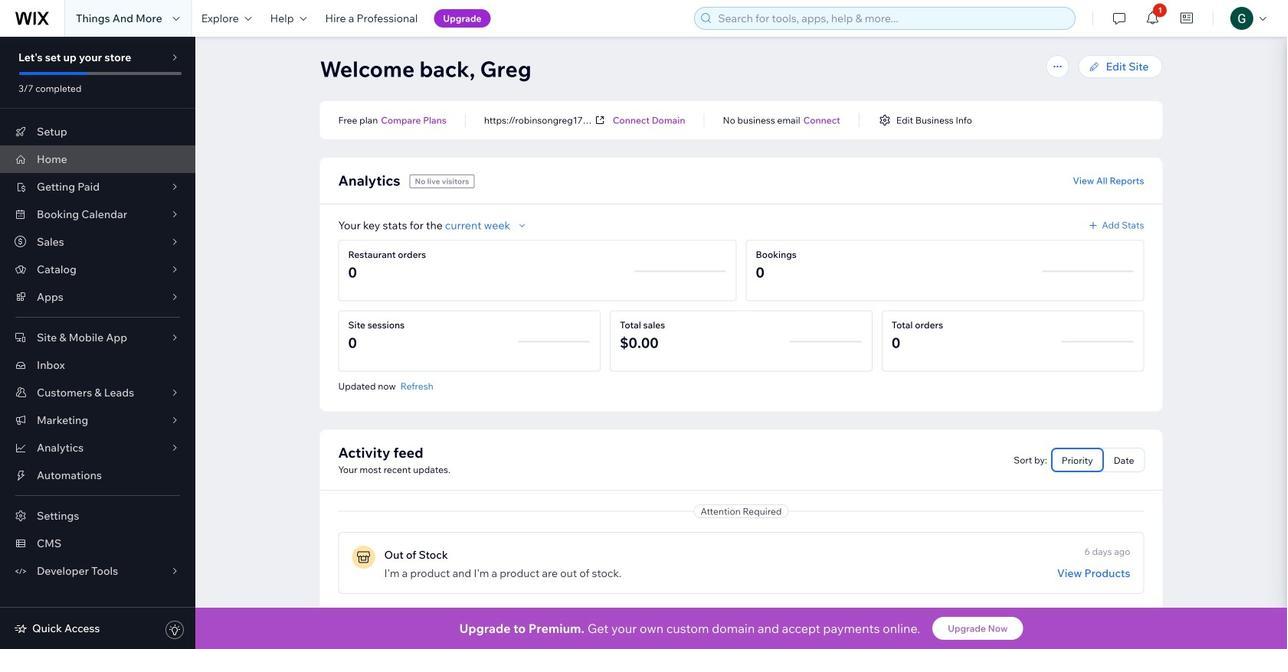 Task type: locate. For each thing, give the bounding box(es) containing it.
Search for tools, apps, help & more... field
[[714, 8, 1071, 29]]



Task type: vqa. For each thing, say whether or not it's contained in the screenshot.
Search for tools, apps, help & more... field
yes



Task type: describe. For each thing, give the bounding box(es) containing it.
sidebar element
[[0, 37, 195, 650]]



